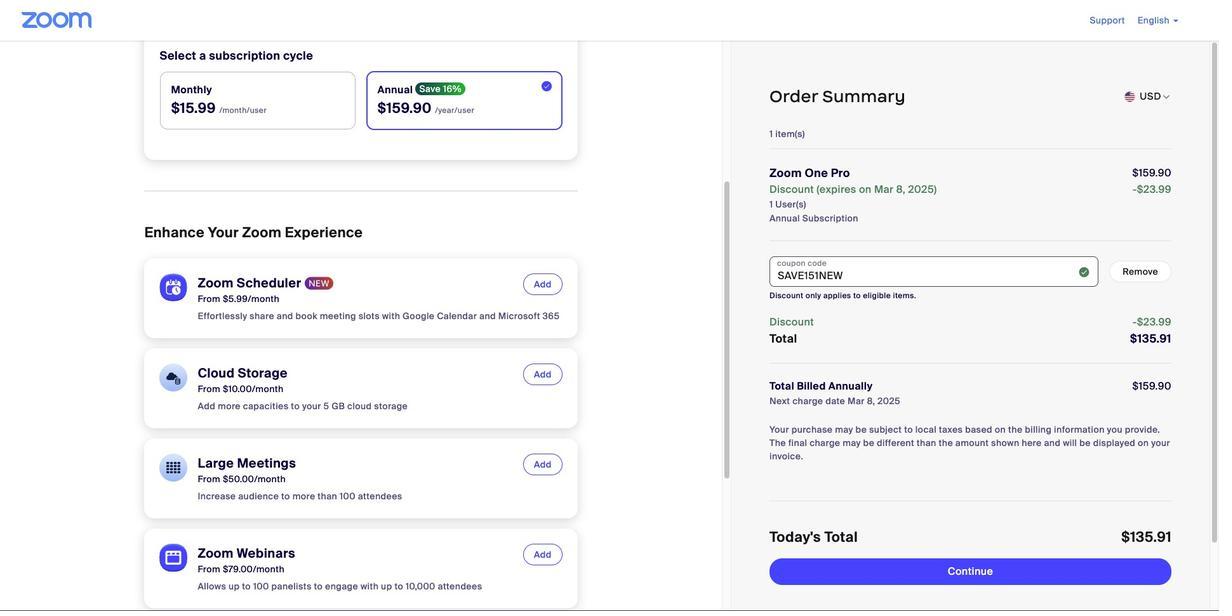 Task type: describe. For each thing, give the bounding box(es) containing it.
allows
[[198, 582, 226, 593]]

meetings
[[237, 456, 296, 472]]

1 vertical spatial storage
[[374, 401, 408, 413]]

amount
[[956, 438, 990, 449]]

2 up from the left
[[381, 582, 392, 593]]

1 from from the top
[[198, 294, 221, 305]]

share
[[250, 311, 275, 322]]

google
[[403, 311, 435, 322]]

one
[[805, 166, 829, 181]]

remove
[[1124, 266, 1159, 278]]

zoom scheduler
[[198, 275, 302, 292]]

large
[[198, 456, 234, 472]]

webinars
[[237, 546, 296, 563]]

zoom for one
[[770, 166, 802, 181]]

zoom webinars from $79.00/month
[[198, 546, 296, 576]]

0 horizontal spatial 100
[[253, 582, 269, 593]]

annual save 16% $159.90 /year/user
[[378, 84, 475, 118]]

zoom for scheduler
[[198, 275, 234, 292]]

$23.99 for discount  (expires on mar 8, 2025)
[[1138, 183, 1172, 196]]

billing
[[1026, 424, 1052, 436]]

mar for on
[[875, 183, 894, 196]]

only
[[806, 291, 822, 301]]

1 vertical spatial than
[[318, 491, 338, 503]]

you
[[1108, 424, 1123, 436]]

0 vertical spatial 100
[[340, 491, 356, 503]]

from for cloud storage
[[198, 384, 221, 396]]

book
[[296, 311, 318, 322]]

16%
[[443, 84, 462, 95]]

different
[[878, 438, 915, 449]]

summary
[[823, 86, 906, 107]]

support link
[[1091, 15, 1126, 26]]

0 vertical spatial with
[[382, 311, 400, 322]]

cloud inside cloud storage from $10.00/month
[[198, 366, 235, 382]]

cloud storage from $10.00/month
[[198, 366, 288, 396]]

select a subscription cycle
[[160, 49, 313, 64]]

purchase
[[792, 424, 833, 436]]

discount for discount  (expires on mar 8, 2025)
[[770, 183, 815, 196]]

audience
[[238, 491, 279, 503]]

taxes
[[940, 424, 964, 436]]

from for zoom webinars
[[198, 565, 221, 576]]

3 discount from the top
[[770, 316, 815, 329]]

large meetings icon image
[[160, 455, 188, 483]]

be down information
[[1080, 438, 1092, 449]]

engage
[[325, 582, 358, 593]]

here
[[1023, 438, 1042, 449]]

1 for 1 item(s)
[[770, 128, 774, 140]]

usd button
[[1141, 87, 1162, 106]]

$159.90 for total billed annually
[[1133, 380, 1172, 393]]

slots
[[359, 311, 380, 322]]

to left engage
[[314, 582, 323, 593]]

to inside the your purchase may be subject to local taxes based on the billing information you provide. the final charge may be different than the amount shown here and will be displayed on your invoice.
[[905, 424, 914, 436]]

2025)
[[909, 183, 938, 196]]

365
[[543, 311, 560, 322]]

allows up to 100 panelists to engage with up to 10,000 attendees
[[198, 582, 483, 593]]

usd
[[1141, 90, 1162, 102]]

displayed
[[1094, 438, 1136, 449]]

information
[[1055, 424, 1105, 436]]

$159.90 for zoom one pro
[[1133, 166, 1172, 180]]

add for meetings
[[534, 460, 552, 471]]

0 horizontal spatial and
[[277, 311, 293, 322]]

$5.99/month
[[223, 294, 280, 305]]

billed
[[798, 380, 826, 393]]

from for large meetings
[[198, 474, 221, 486]]

capacities
[[243, 401, 289, 413]]

1 vertical spatial attendees
[[438, 582, 483, 593]]

pro
[[832, 166, 851, 181]]

next
[[770, 396, 791, 407]]

1 user(s) annual subscription
[[770, 199, 859, 224]]

add button for meetings
[[524, 455, 563, 476]]

2025
[[878, 396, 901, 407]]

/year/user
[[435, 106, 475, 116]]

$15.99
[[171, 99, 216, 118]]

coupon
[[778, 259, 806, 269]]

today's total
[[770, 529, 859, 547]]

add for webinars
[[534, 550, 552, 561]]

shown
[[992, 438, 1020, 449]]

continue
[[948, 566, 994, 579]]

1 vertical spatial the
[[939, 438, 954, 449]]

total for total billed annually
[[770, 380, 795, 393]]

select
[[160, 49, 196, 64]]

$79.00/month
[[223, 565, 285, 576]]

your inside the your purchase may be subject to local taxes based on the billing information you provide. the final charge may be different than the amount shown here and will be displayed on your invoice.
[[1152, 438, 1171, 449]]

your inside the your purchase may be subject to local taxes based on the billing information you provide. the final charge may be different than the amount shown here and will be displayed on your invoice.
[[770, 424, 790, 436]]

remove button
[[1110, 261, 1172, 283]]

8, for 2025
[[868, 396, 876, 407]]

order
[[770, 86, 819, 107]]

add for storage
[[534, 369, 552, 381]]

items.
[[894, 291, 917, 301]]

english
[[1138, 15, 1171, 26]]

1 add button from the top
[[524, 274, 563, 296]]

annual inside annual save 16% $159.90 /year/user
[[378, 84, 413, 97]]

1 up from the left
[[229, 582, 240, 593]]

0 horizontal spatial attendees
[[358, 491, 403, 503]]

to right capacities at the bottom left of page
[[291, 401, 300, 413]]

zoom one pro
[[770, 166, 851, 181]]

charge inside the your purchase may be subject to local taxes based on the billing information you provide. the final charge may be different than the amount shown here and will be displayed on your invoice.
[[810, 438, 841, 449]]

from $5.99/month
[[198, 294, 280, 305]]

zoom scheduler icon image
[[160, 274, 188, 302]]

item(s)
[[776, 128, 806, 140]]

to right applies
[[854, 291, 862, 301]]

discount  (expires on mar 8, 2025)
[[770, 183, 938, 196]]

$23.99 for discount
[[1138, 316, 1172, 329]]

$50.00/month
[[223, 474, 286, 486]]

experience
[[285, 224, 363, 242]]

1 horizontal spatial cloud
[[348, 401, 372, 413]]

cycle
[[283, 49, 313, 64]]

8, for 2025)
[[897, 183, 906, 196]]

be down subject
[[864, 438, 875, 449]]

mar for date
[[848, 396, 865, 407]]

enhance
[[144, 224, 205, 242]]

1 vertical spatial with
[[361, 582, 379, 593]]

5
[[324, 401, 329, 413]]

and inside the your purchase may be subject to local taxes based on the billing information you provide. the final charge may be different than the amount shown here and will be displayed on your invoice.
[[1045, 438, 1061, 449]]

$135.91 for total
[[1131, 332, 1172, 347]]

date
[[826, 396, 846, 407]]



Task type: locate. For each thing, give the bounding box(es) containing it.
0 vertical spatial cloud
[[198, 366, 235, 382]]

cloud storage icon image
[[160, 364, 188, 392]]

storage up $10.00/month
[[238, 366, 288, 382]]

monthly
[[171, 84, 212, 97]]

0 vertical spatial storage
[[238, 366, 288, 382]]

zoom up scheduler
[[242, 224, 282, 242]]

main content
[[0, 0, 732, 612]]

discount up user(s)
[[770, 183, 815, 196]]

0 horizontal spatial 8,
[[868, 396, 876, 407]]

zoom inside zoom webinars from $79.00/month
[[198, 546, 234, 563]]

a
[[199, 49, 206, 64]]

1 total from the top
[[770, 332, 798, 347]]

panelists
[[272, 582, 312, 593]]

main content containing $15.99
[[0, 0, 732, 612]]

total up "billed"
[[770, 332, 798, 347]]

with right slots
[[382, 311, 400, 322]]

4 add from the top
[[534, 550, 552, 561]]

your inside main content
[[208, 224, 239, 242]]

0 vertical spatial annual
[[378, 84, 413, 97]]

subscription right a
[[209, 49, 280, 64]]

zoom one billing cycle option group
[[160, 71, 563, 131]]

0 vertical spatial total
[[770, 332, 798, 347]]

charge down "billed"
[[793, 396, 824, 407]]

subscription inside main content
[[209, 49, 280, 64]]

cloud right gb
[[348, 401, 372, 413]]

zoom logo image
[[22, 12, 91, 28]]

8, left 2025
[[868, 396, 876, 407]]

2 $23.99 from the top
[[1138, 316, 1172, 329]]

charge down purchase
[[810, 438, 841, 449]]

calendar
[[437, 311, 477, 322]]

to
[[854, 291, 862, 301], [291, 401, 300, 413], [905, 424, 914, 436], [282, 491, 290, 503], [242, 582, 251, 593], [314, 582, 323, 593], [395, 582, 404, 593]]

1 horizontal spatial more
[[293, 491, 316, 503]]

from up 'allows'
[[198, 565, 221, 576]]

meeting
[[320, 311, 356, 322]]

based
[[966, 424, 993, 436]]

from up add
[[198, 384, 221, 396]]

enhance your zoom experience
[[144, 224, 363, 242]]

1 vertical spatial mar
[[848, 396, 865, 407]]

more
[[218, 401, 241, 413], [293, 491, 316, 503]]

1 vertical spatial discount
[[770, 291, 804, 301]]

your up the
[[770, 424, 790, 436]]

1 horizontal spatial annual
[[770, 213, 801, 224]]

0 vertical spatial than
[[917, 438, 937, 449]]

be left subject
[[856, 424, 867, 436]]

annual left save
[[378, 84, 413, 97]]

3 add button from the top
[[524, 455, 563, 476]]

monthly $15.99 /month/user
[[171, 84, 267, 118]]

0 horizontal spatial your
[[208, 224, 239, 242]]

1 horizontal spatial 100
[[340, 491, 356, 503]]

1 1 from the top
[[770, 128, 774, 140]]

0 vertical spatial the
[[1009, 424, 1023, 436]]

1 vertical spatial total
[[770, 380, 795, 393]]

the down taxes
[[939, 438, 954, 449]]

annual down user(s)
[[770, 213, 801, 224]]

mar left the 2025)
[[875, 183, 894, 196]]

the
[[770, 438, 787, 449]]

1 vertical spatial 1
[[770, 199, 774, 210]]

your purchase may be subject to local taxes based on the billing information you provide. the final charge may be different than the amount shown here and will be displayed on your invoice.
[[770, 424, 1171, 463]]

8, left the 2025)
[[897, 183, 906, 196]]

up left the 10,000
[[381, 582, 392, 593]]

more right add
[[218, 401, 241, 413]]

2 vertical spatial on
[[1139, 438, 1150, 449]]

subscription inside '1 user(s) annual subscription'
[[803, 213, 859, 224]]

coupon code
[[778, 259, 827, 269]]

3 from from the top
[[198, 474, 221, 486]]

1 horizontal spatial attendees
[[438, 582, 483, 593]]

0 vertical spatial 1
[[770, 128, 774, 140]]

1 vertical spatial more
[[293, 491, 316, 503]]

add more capacities to your 5 gb cloud storage
[[198, 401, 408, 413]]

your right enhance at the left top of page
[[208, 224, 239, 242]]

english link
[[1138, 15, 1179, 26]]

from inside large meetings from $50.00/month
[[198, 474, 221, 486]]

4 from from the top
[[198, 565, 221, 576]]

1 for 1 user(s) annual subscription
[[770, 199, 774, 210]]

0 horizontal spatial on
[[860, 183, 872, 196]]

0 vertical spatial $159.90
[[378, 99, 432, 118]]

with right engage
[[361, 582, 379, 593]]

continue button
[[770, 559, 1172, 586]]

gb
[[332, 401, 345, 413]]

1 vertical spatial on
[[996, 424, 1007, 436]]

1 horizontal spatial your
[[770, 424, 790, 436]]

1 vertical spatial annual
[[770, 213, 801, 224]]

1 horizontal spatial subscription
[[803, 213, 859, 224]]

0 horizontal spatial than
[[318, 491, 338, 503]]

1 horizontal spatial and
[[480, 311, 496, 322]]

1 horizontal spatial mar
[[875, 183, 894, 196]]

new image
[[305, 277, 333, 291]]

1 vertical spatial $23.99
[[1138, 316, 1172, 329]]

1 left the item(s)
[[770, 128, 774, 140]]

more right audience
[[293, 491, 316, 503]]

0 horizontal spatial cloud
[[198, 366, 235, 382]]

be
[[856, 424, 867, 436], [864, 438, 875, 449], [1080, 438, 1092, 449]]

$159.90
[[378, 99, 432, 118], [1133, 166, 1172, 180], [1133, 380, 1172, 393]]

storage right gb
[[374, 401, 408, 413]]

add
[[198, 401, 216, 413]]

to right audience
[[282, 491, 290, 503]]

0 horizontal spatial the
[[939, 438, 954, 449]]

1 vertical spatial 8,
[[868, 396, 876, 407]]

code
[[808, 259, 827, 269]]

coupon code text field
[[770, 257, 1099, 287]]

annual inside '1 user(s) annual subscription'
[[770, 213, 801, 224]]

1 horizontal spatial up
[[381, 582, 392, 593]]

from inside cloud storage from $10.00/month
[[198, 384, 221, 396]]

1 add from the top
[[534, 279, 552, 291]]

1 item(s)
[[770, 128, 806, 140]]

increase audience to more than 100 attendees
[[198, 491, 403, 503]]

effortlessly share and book meeting slots with google calendar and microsoft 365
[[198, 311, 560, 322]]

0 horizontal spatial storage
[[238, 366, 288, 382]]

microsoft
[[499, 311, 541, 322]]

final
[[789, 438, 808, 449]]

1 vertical spatial your
[[770, 424, 790, 436]]

subject
[[870, 424, 903, 436]]

0 horizontal spatial subscription
[[209, 49, 280, 64]]

0 vertical spatial on
[[860, 183, 872, 196]]

zoom webinars icon image
[[160, 545, 188, 573]]

save
[[420, 84, 441, 95]]

0 vertical spatial $135.91
[[1131, 332, 1172, 347]]

0 vertical spatial mar
[[875, 183, 894, 196]]

1 $23.99 from the top
[[1138, 183, 1172, 196]]

up right 'allows'
[[229, 582, 240, 593]]

and left book
[[277, 311, 293, 322]]

3 add from the top
[[534, 460, 552, 471]]

4 add button from the top
[[524, 545, 563, 566]]

1 horizontal spatial 8,
[[897, 183, 906, 196]]

subscription
[[209, 49, 280, 64], [803, 213, 859, 224]]

on up 'shown'
[[996, 424, 1007, 436]]

2 discount from the top
[[770, 291, 804, 301]]

support
[[1091, 15, 1126, 26]]

0 vertical spatial subscription
[[209, 49, 280, 64]]

attendees
[[358, 491, 403, 503], [438, 582, 483, 593]]

0 horizontal spatial mar
[[848, 396, 865, 407]]

local
[[916, 424, 937, 436]]

zoom for webinars
[[198, 546, 234, 563]]

1 vertical spatial $159.90
[[1133, 166, 1172, 180]]

user(s)
[[776, 199, 807, 210]]

1 vertical spatial cloud
[[348, 401, 372, 413]]

1 discount from the top
[[770, 183, 815, 196]]

your down provide.
[[1152, 438, 1171, 449]]

0 vertical spatial your
[[208, 224, 239, 242]]

and left will on the right bottom
[[1045, 438, 1061, 449]]

2 horizontal spatial on
[[1139, 438, 1150, 449]]

0 horizontal spatial up
[[229, 582, 240, 593]]

and
[[277, 311, 293, 322], [480, 311, 496, 322], [1045, 438, 1061, 449]]

may
[[836, 424, 854, 436], [843, 438, 861, 449]]

$135.91 for today's total
[[1122, 529, 1172, 547]]

discount
[[770, 183, 815, 196], [770, 291, 804, 301], [770, 316, 815, 329]]

/month/user
[[219, 106, 267, 116]]

cloud up add
[[198, 366, 235, 382]]

applies
[[824, 291, 852, 301]]

zoom
[[770, 166, 802, 181], [242, 224, 282, 242], [198, 275, 234, 292], [198, 546, 234, 563]]

zoom up the 'from $5.99/month' at the top
[[198, 275, 234, 292]]

total for total
[[770, 332, 798, 347]]

1 vertical spatial charge
[[810, 438, 841, 449]]

large meetings from $50.00/month
[[198, 456, 296, 486]]

2 1 from the top
[[770, 199, 774, 210]]

1 horizontal spatial storage
[[374, 401, 408, 413]]

0 horizontal spatial annual
[[378, 84, 413, 97]]

provide.
[[1126, 424, 1161, 436]]

invoice.
[[770, 451, 804, 463]]

1 horizontal spatial with
[[382, 311, 400, 322]]

discount for discount only applies to eligible items.
[[770, 291, 804, 301]]

2 add from the top
[[534, 369, 552, 381]]

add button for webinars
[[524, 545, 563, 566]]

from inside zoom webinars from $79.00/month
[[198, 565, 221, 576]]

will
[[1064, 438, 1078, 449]]

your inside main content
[[302, 401, 321, 413]]

1 horizontal spatial the
[[1009, 424, 1023, 436]]

than inside the your purchase may be subject to local taxes based on the billing information you provide. the final charge may be different than the amount shown here and will be displayed on your invoice.
[[917, 438, 937, 449]]

1 horizontal spatial than
[[917, 438, 937, 449]]

1 vertical spatial your
[[1152, 438, 1171, 449]]

zoom left one at the right top of page
[[770, 166, 802, 181]]

0 vertical spatial $23.99
[[1138, 183, 1172, 196]]

up
[[229, 582, 240, 593], [381, 582, 392, 593]]

2 add button from the top
[[524, 364, 563, 386]]

1 vertical spatial $135.91
[[1122, 529, 1172, 547]]

storage inside cloud storage from $10.00/month
[[238, 366, 288, 382]]

total up next
[[770, 380, 795, 393]]

1 inside '1 user(s) annual subscription'
[[770, 199, 774, 210]]

to down $79.00/month
[[242, 582, 251, 593]]

total billed annually
[[770, 380, 873, 393]]

10,000
[[406, 582, 436, 593]]

mar down annually
[[848, 396, 865, 407]]

0 vertical spatial charge
[[793, 396, 824, 407]]

8,
[[897, 183, 906, 196], [868, 396, 876, 407]]

add button for storage
[[524, 364, 563, 386]]

2 horizontal spatial and
[[1045, 438, 1061, 449]]

on right (expires
[[860, 183, 872, 196]]

2 vertical spatial discount
[[770, 316, 815, 329]]

0 vertical spatial may
[[836, 424, 854, 436]]

discount left only
[[770, 291, 804, 301]]

on
[[860, 183, 872, 196], [996, 424, 1007, 436], [1139, 438, 1150, 449]]

effortlessly
[[198, 311, 247, 322]]

$23.99
[[1138, 183, 1172, 196], [1138, 316, 1172, 329]]

and right calendar
[[480, 311, 496, 322]]

0 vertical spatial attendees
[[358, 491, 403, 503]]

than
[[917, 438, 937, 449], [318, 491, 338, 503]]

the up 'shown'
[[1009, 424, 1023, 436]]

1 horizontal spatial on
[[996, 424, 1007, 436]]

1 vertical spatial 100
[[253, 582, 269, 593]]

next charge date mar 8, 2025
[[770, 396, 901, 407]]

your left 5
[[302, 401, 321, 413]]

eligible
[[864, 291, 892, 301]]

may down date
[[836, 424, 854, 436]]

2 vertical spatial $159.90
[[1133, 380, 1172, 393]]

0 vertical spatial discount
[[770, 183, 815, 196]]

2 total from the top
[[770, 380, 795, 393]]

0 horizontal spatial your
[[302, 401, 321, 413]]

1 vertical spatial subscription
[[803, 213, 859, 224]]

1 left user(s)
[[770, 199, 774, 210]]

$10.00/month
[[223, 384, 284, 396]]

0 vertical spatial your
[[302, 401, 321, 413]]

1 vertical spatial may
[[843, 438, 861, 449]]

0 vertical spatial 8,
[[897, 183, 906, 196]]

0 horizontal spatial with
[[361, 582, 379, 593]]

charge
[[793, 396, 824, 407], [810, 438, 841, 449]]

1 horizontal spatial your
[[1152, 438, 1171, 449]]

today's
[[770, 529, 822, 547]]

from up effortlessly
[[198, 294, 221, 305]]

increase
[[198, 491, 236, 503]]

show options image
[[1162, 92, 1172, 102]]

zoom up 'allows'
[[198, 546, 234, 563]]

with
[[382, 311, 400, 322], [361, 582, 379, 593]]

0 horizontal spatial more
[[218, 401, 241, 413]]

0 vertical spatial more
[[218, 401, 241, 413]]

discount only applies to eligible items.
[[770, 291, 917, 301]]

from down large
[[198, 474, 221, 486]]

on down provide.
[[1139, 438, 1150, 449]]

subscription down (expires
[[803, 213, 859, 224]]

to left the 10,000
[[395, 582, 404, 593]]

$159.90 inside annual save 16% $159.90 /year/user
[[378, 99, 432, 118]]

(expires
[[817, 183, 857, 196]]

annual
[[378, 84, 413, 97], [770, 213, 801, 224]]

annually
[[829, 380, 873, 393]]

order summary
[[770, 86, 906, 107]]

total
[[770, 332, 798, 347], [770, 380, 795, 393]]

discount down only
[[770, 316, 815, 329]]

2 from from the top
[[198, 384, 221, 396]]

may left different
[[843, 438, 861, 449]]

to left local
[[905, 424, 914, 436]]



Task type: vqa. For each thing, say whether or not it's contained in the screenshot.
1st "Reset" from the top of the In Meeting (Advanced) element
no



